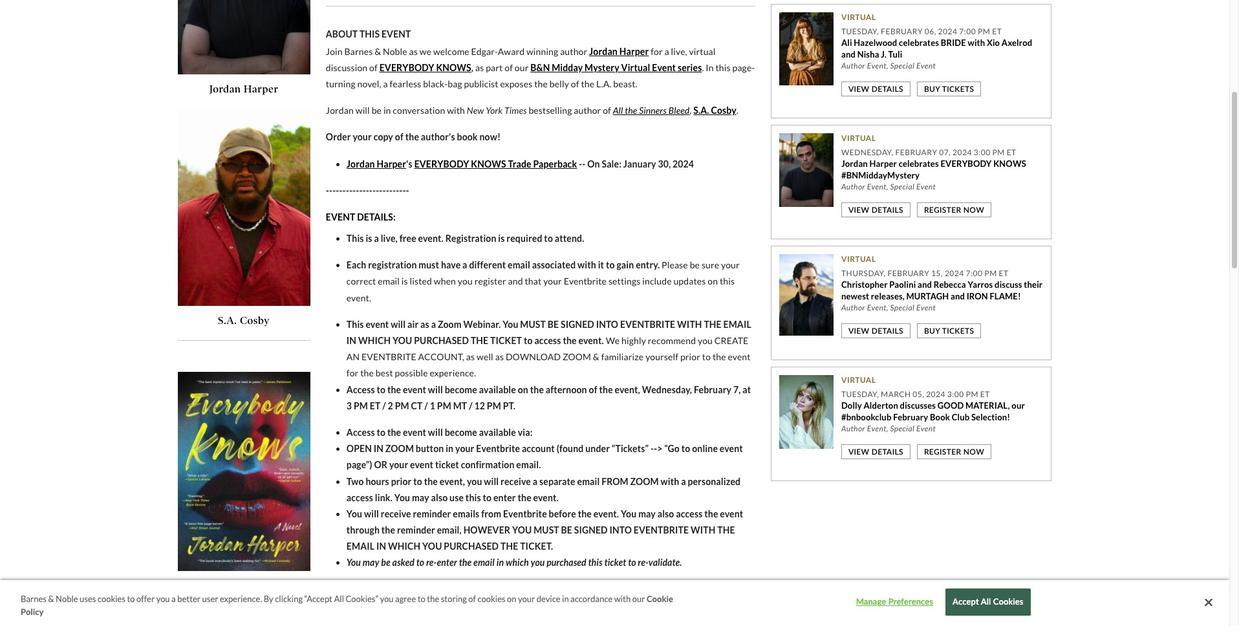 Task type: locate. For each thing, give the bounding box(es) containing it.
a inside "alert dialog"
[[172, 594, 176, 605]]

buy for tuli
[[925, 84, 941, 94]]

event. inside this event will air as a zoom webinar. you must be signed into eventbrite with the email in which you purchased the ticket to access the event.
[[579, 335, 604, 346]]

zoom
[[438, 319, 462, 330]]

special down the #bnmiddaymystery
[[891, 182, 915, 191]]

0 vertical spatial email
[[724, 319, 752, 330]]

a down details:
[[374, 233, 379, 244]]

the left l.a.
[[581, 78, 595, 89]]

details
[[872, 84, 904, 94], [872, 205, 904, 215], [872, 326, 904, 336], [872, 447, 904, 457]]

enter
[[494, 492, 516, 503], [437, 557, 457, 568]]

1 vertical spatial tuesday,
[[842, 390, 880, 399]]

2 this from the top
[[347, 319, 364, 330]]

virtual inside disruptive conduct: barnes & noble wants to create a safe virtual space for all. you acknowledge and agree that barnes & noble reserves the right to remove you from the virtual event if b&n, in its sol
[[584, 606, 610, 617]]

with left 'xio'
[[968, 38, 986, 48]]

be inside access to the event will become available via: open in zoom button in your eventbrite account (found under "tickets" --> "go to online event page") or your event ticket confirmation email. two hours prior to the event, you will receive a separate email from zoom with a personalized access link. you may also use this to enter the event. you will receive reminder emails from eventbrite before the event. you may also access the event through the reminder email, however you must be signed into eventbrite with the email in which you purchased the ticket. you may be asked to re-enter the email in which you purchased this ticket to re-validate.
[[561, 525, 573, 536]]

fearless
[[390, 78, 421, 89]]

axelrod
[[1002, 38, 1033, 48]]

2 buy tickets from the top
[[925, 326, 975, 336]]

february inside the virtual tuesday, february 06, 2024 7:00 pm et ali hazelwood celebrates bride with xio axelrod and nisha j. tuli author event, special event
[[881, 27, 923, 36]]

february inside access to the event will become available on the afternoon of the event, wednesday, february 7, at 3 pm et / 2 pm ct / 1 pm mt / 12 pm pt.
[[694, 384, 732, 395]]

march
[[881, 390, 911, 399]]

jordan harper celebrates everybody knows #bnmiddaymystery image for harper
[[178, 0, 310, 74]]

tickets
[[943, 84, 975, 94], [943, 326, 975, 336]]

access inside access to the event will become available via: open in zoom button in your eventbrite account (found under "tickets" --> "go to online event page") or your event ticket confirmation email. two hours prior to the event, you will receive a separate email from zoom with a personalized access link. you may also use this to enter the event. you will receive reminder emails from eventbrite before the event. you may also access the event through the reminder email, however you must be signed into eventbrite with the email in which you purchased the ticket. you may be asked to re-enter the email in which you purchased this ticket to re-validate.
[[347, 427, 375, 438]]

jordan will be in conversation with new york times bestselling author of all the sinners bleed , s.a. cosby .
[[326, 105, 739, 116]]

1 vertical spatial buy tickets
[[925, 326, 975, 336]]

celebrates for harper
[[899, 159, 939, 169]]

manage preferences button
[[855, 590, 936, 615]]

be inside please be sure your correct email is listed when you register and that your eventbrite settings include updates on this event.
[[690, 260, 700, 271]]

novel,
[[358, 78, 381, 89]]

buy tickets button for bride
[[917, 81, 982, 96]]

you inside this event will air as a zoom webinar. you must be signed into eventbrite with the email in which you purchased the ticket to access the event.
[[503, 319, 519, 330]]

0 horizontal spatial be
[[548, 319, 559, 330]]

0 vertical spatial eventbrite
[[564, 276, 607, 287]]

jordan for jordan will be in conversation with new york times bestselling author of all the sinners bleed , s.a. cosby .
[[326, 105, 354, 116]]

their
[[1024, 280, 1043, 290]]

2 available from the top
[[479, 427, 516, 438]]

0 horizontal spatial s.a.
[[218, 314, 237, 327]]

event inside the virtual tuesday, february 06, 2024 7:00 pm et ali hazelwood celebrates bride with xio axelrod and nisha j. tuli author event, special event
[[917, 61, 936, 70]]

3 view details link from the top
[[842, 323, 911, 338]]

view for february
[[849, 447, 870, 457]]

will up 1 at the left bottom of the page
[[428, 384, 443, 395]]

virtual up ali
[[842, 12, 876, 22]]

celebrates for hazelwood
[[899, 38, 940, 48]]

b&n
[[531, 62, 550, 73]]

from inside access to the event will become available via: open in zoom button in your eventbrite account (found under "tickets" --> "go to online event page") or your event ticket confirmation email. two hours prior to the event, you will receive a separate email from zoom with a personalized access link. you may also use this to enter the event. you will receive reminder emails from eventbrite before the event. you may also access the event through the reminder email, however you must be signed into eventbrite with the email in which you purchased the ticket. you may be asked to re-enter the email in which you purchased this ticket to re-validate.
[[482, 508, 502, 519]]

1 vertical spatial access
[[347, 427, 375, 438]]

0 horizontal spatial virtual
[[584, 606, 610, 617]]

-
[[579, 158, 583, 169], [583, 158, 586, 169], [326, 185, 329, 196], [329, 185, 333, 196], [333, 185, 336, 196], [336, 185, 339, 196], [339, 185, 343, 196], [343, 185, 346, 196], [346, 185, 349, 196], [349, 185, 353, 196], [353, 185, 356, 196], [356, 185, 359, 196], [359, 185, 363, 196], [363, 185, 366, 196], [366, 185, 369, 196], [369, 185, 373, 196], [373, 185, 376, 196], [376, 185, 379, 196], [379, 185, 383, 196], [383, 185, 386, 196], [386, 185, 389, 196], [389, 185, 393, 196], [393, 185, 396, 196], [396, 185, 399, 196], [399, 185, 403, 196], [403, 185, 406, 196], [406, 185, 409, 196], [651, 443, 654, 454], [654, 443, 658, 454]]

4 event, from the top
[[868, 424, 889, 433]]

2 view from the top
[[849, 205, 870, 215]]

is left 'required'
[[498, 233, 505, 244]]

1 view details from the top
[[849, 84, 904, 94]]

2 register now button from the top
[[917, 444, 992, 459]]

/
[[383, 400, 386, 411], [425, 400, 428, 411], [469, 400, 473, 411]]

february for hazelwood
[[881, 27, 923, 36]]

1 horizontal spatial our
[[633, 594, 645, 605]]

3 special from the top
[[891, 303, 915, 312]]

0 horizontal spatial also
[[431, 492, 448, 503]]

view details for february
[[849, 447, 904, 457]]

1 vertical spatial event,
[[440, 476, 465, 487]]

2024 right 07,
[[953, 148, 972, 157]]

view details link for event,
[[842, 202, 911, 217]]

pm inside virtual tuesday, march 05, 2024 3:00 pm et dolly alderton discusses good material, our #bnbookclub february book club selection! author event, special event
[[966, 390, 979, 399]]

2 horizontal spatial on
[[708, 276, 718, 287]]

this for this is a live, free event. registration is required to attend.
[[347, 233, 364, 244]]

0 vertical spatial access
[[535, 335, 561, 346]]

access to the event will become available on the afternoon of the event, wednesday, february 7, at 3 pm et / 2 pm ct / 1 pm mt / 12 pm pt.
[[347, 384, 751, 411]]

1 horizontal spatial be
[[561, 525, 573, 536]]

view details down releases,
[[849, 326, 904, 336]]

harper
[[620, 46, 649, 57], [244, 83, 279, 95], [377, 158, 406, 169], [870, 159, 897, 169]]

with inside this event will air as a zoom webinar. you must be signed into eventbrite with the email in which you purchased the ticket to access the event.
[[677, 319, 702, 330]]

2 view details from the top
[[849, 205, 904, 215]]

of inside the . in this page- turning novel, a fearless black-bag publicist exposes the belly of the l.a. beast.
[[571, 78, 579, 89]]

on inside access to the event will become available on the afternoon of the event, wednesday, february 7, at 3 pm et / 2 pm ct / 1 pm mt / 12 pm pt.
[[518, 384, 529, 395]]

2 register from the top
[[925, 447, 962, 457]]

preferences
[[889, 597, 934, 607]]

all
[[613, 105, 623, 116], [334, 594, 344, 605], [981, 597, 992, 607]]

is left listed
[[402, 276, 408, 287]]

in right button
[[446, 443, 454, 454]]

special inside virtual tuesday, march 05, 2024 3:00 pm et dolly alderton discusses good material, our #bnbookclub february book club selection! author event, special event
[[891, 424, 915, 433]]

view details for event,
[[849, 205, 904, 215]]

the
[[535, 78, 548, 89], [581, 78, 595, 89], [625, 105, 638, 116], [406, 132, 419, 143], [563, 335, 577, 346], [713, 351, 726, 362], [361, 368, 374, 379], [388, 384, 401, 395], [530, 384, 544, 395], [599, 384, 613, 395], [388, 427, 401, 438], [424, 476, 438, 487], [518, 492, 532, 503], [578, 508, 592, 519], [705, 508, 719, 519], [382, 525, 395, 536], [459, 557, 472, 568], [427, 594, 439, 605], [491, 622, 504, 626], [608, 622, 622, 626]]

in up copy
[[384, 105, 391, 116]]

0 vertical spatial available
[[479, 384, 516, 395]]

also up validate. at the bottom right of page
[[658, 508, 674, 519]]

and inside disruptive conduct: barnes & noble wants to create a safe virtual space for all. you acknowledge and agree that barnes & noble reserves the right to remove you from the virtual event if b&n, in its sol
[[736, 606, 751, 617]]

3
[[347, 400, 352, 411]]

to right the right
[[528, 622, 536, 626]]

0 vertical spatial live,
[[671, 46, 688, 57]]

experience. inside we highly recommend you create an eventbrite account, as well as download zoom & familiarize yourself prior to the event for the best possible experience.
[[430, 368, 476, 379]]

3 event, from the top
[[868, 303, 889, 312]]

2 buy from the top
[[925, 326, 941, 336]]

copy
[[374, 132, 393, 143]]

accept
[[953, 597, 980, 607]]

may left asked
[[363, 557, 379, 568]]

1 access from the top
[[347, 384, 375, 395]]

0 vertical spatial 7:00
[[960, 27, 976, 36]]

register for event
[[925, 205, 962, 215]]

event, inside access to the event will become available via: open in zoom button in your eventbrite account (found under "tickets" --> "go to online event page") or your event ticket confirmation email. two hours prior to the event, you will receive a separate email from zoom with a personalized access link. you may also use this to enter the event. you will receive reminder emails from eventbrite before the event. you may also access the event through the reminder email, however you must be signed into eventbrite with the email in which you purchased the ticket. you may be asked to re-enter the email in which you purchased this ticket to re-validate.
[[440, 476, 465, 487]]

et inside virtual tuesday, march 05, 2024 3:00 pm et dolly alderton discusses good material, our #bnbookclub february book club selection! author event, special event
[[981, 390, 990, 399]]

in up or
[[374, 443, 384, 454]]

you
[[458, 276, 473, 287], [698, 335, 713, 346], [467, 476, 482, 487], [531, 557, 545, 568], [156, 594, 170, 605], [380, 594, 394, 605], [570, 622, 585, 626]]

iron
[[967, 291, 989, 302]]

virtual up the #bnmiddaymystery
[[842, 133, 876, 143]]

0 horizontal spatial ,
[[472, 62, 474, 73]]

and right acknowledge
[[736, 606, 751, 617]]

event up ct
[[403, 384, 426, 395]]

1 / from the left
[[383, 400, 386, 411]]

with inside access to the event will become available via: open in zoom button in your eventbrite account (found under "tickets" --> "go to online event page") or your event ticket confirmation email. two hours prior to the event, you will receive a separate email from zoom with a personalized access link. you may also use this to enter the event. you will receive reminder emails from eventbrite before the event. you may also access the event through the reminder email, however you must be signed into eventbrite with the email in which you purchased the ticket. you may be asked to re-enter the email in which you purchased this ticket to re-validate.
[[661, 476, 680, 487]]

1 vertical spatial agree
[[347, 622, 369, 626]]

1 buy from the top
[[925, 84, 941, 94]]

enter down email,
[[437, 557, 457, 568]]

0 vertical spatial may
[[412, 492, 429, 503]]

1 vertical spatial register now button
[[917, 444, 992, 459]]

open
[[347, 443, 372, 454]]

you down through
[[347, 557, 361, 568]]

1 horizontal spatial 3:00
[[974, 148, 991, 157]]

0 vertical spatial now
[[964, 205, 985, 215]]

3 view details from the top
[[849, 326, 904, 336]]

conversation
[[393, 105, 445, 116]]

1 special from the top
[[891, 61, 915, 70]]

1 horizontal spatial live,
[[671, 46, 688, 57]]

view details for and
[[849, 84, 904, 94]]

before
[[549, 508, 576, 519]]

1 vertical spatial eventbrite
[[476, 443, 520, 454]]

device
[[537, 594, 561, 605]]

1 horizontal spatial may
[[412, 492, 429, 503]]

0 vertical spatial enter
[[494, 492, 516, 503]]

zoom up afternoon at the left of the page
[[563, 351, 591, 362]]

05,
[[913, 390, 925, 399]]

0 horizontal spatial may
[[363, 557, 379, 568]]

1 vertical spatial purchased
[[444, 541, 499, 552]]

cookies"
[[346, 594, 379, 605]]

wednesday, down yourself
[[642, 384, 692, 395]]

into up we
[[596, 319, 619, 330]]

0 vertical spatial into
[[596, 319, 619, 330]]

details for february
[[872, 447, 904, 457]]

to right it
[[606, 260, 615, 271]]

view details link for newest
[[842, 323, 911, 338]]

2 vertical spatial in
[[377, 541, 386, 552]]

1 horizontal spatial prior
[[681, 351, 701, 362]]

christopher paolini and rebecca yarros discuss their newest releases, murtagh and iron flame! image
[[780, 254, 834, 336]]

0 horizontal spatial ticket
[[435, 460, 459, 471]]

we
[[606, 335, 620, 346]]

2 vertical spatial may
[[363, 557, 379, 568]]

live, inside for a live, virtual discussion of
[[671, 46, 688, 57]]

1 horizontal spatial experience.
[[430, 368, 476, 379]]

publicist
[[464, 78, 499, 89]]

event down create
[[728, 351, 751, 362]]

1 vertical spatial live,
[[381, 233, 398, 244]]

accept all cookies
[[953, 597, 1024, 607]]

have
[[441, 260, 461, 271]]

the down create
[[713, 351, 726, 362]]

dolly alderton discusses good material, our #bnbookclub february book club selection! link
[[842, 401, 1025, 423]]

policy
[[21, 607, 44, 617]]

cookies
[[994, 597, 1024, 607]]

2 buy tickets button from the top
[[917, 323, 982, 338]]

1 vertical spatial from
[[587, 622, 607, 626]]

in inside this event will air as a zoom webinar. you must be signed into eventbrite with the email in which you purchased the ticket to access the event.
[[347, 335, 357, 346]]

you inside please be sure your correct email is listed when you register and that your eventbrite settings include updates on this event.
[[458, 276, 473, 287]]

for inside we highly recommend you create an eventbrite account, as well as download zoom & familiarize yourself prior to the event for the best possible experience.
[[347, 368, 359, 379]]

1 vertical spatial on
[[518, 384, 529, 395]]

of inside the "privacy" "alert dialog"
[[469, 594, 476, 605]]

zoom right from
[[631, 476, 659, 487]]

email
[[508, 260, 530, 271], [378, 276, 400, 287], [577, 476, 600, 487], [474, 557, 495, 568]]

3:00 inside virtual wednesday, february 07, 2024 3:00 pm et jordan harper celebrates everybody knows #bnmiddaymystery author event, special event
[[974, 148, 991, 157]]

in up "an"
[[347, 335, 357, 346]]

7:00 up bride
[[960, 27, 976, 36]]

february inside virtual thursday, february 15, 2024 7:00 pm et christopher paolini and rebecca yarros discuss their newest releases, murtagh and iron flame! author event, special event
[[888, 269, 930, 278]]

view details link down #bnbookclub
[[842, 444, 911, 459]]

7:00 inside virtual thursday, february 15, 2024 7:00 pm et christopher paolini and rebecca yarros discuss their newest releases, murtagh and iron flame! author event, special event
[[966, 269, 983, 278]]

3 view from the top
[[849, 326, 870, 336]]

special inside the virtual tuesday, february 06, 2024 7:00 pm et ali hazelwood celebrates bride with xio axelrod and nisha j. tuli author event, special event
[[891, 61, 915, 70]]

1 details from the top
[[872, 84, 904, 94]]

1 re- from the left
[[426, 557, 437, 568]]

2 event, from the top
[[868, 182, 889, 191]]

you
[[503, 319, 519, 330], [395, 492, 410, 503], [347, 508, 362, 519], [621, 508, 637, 519], [347, 557, 361, 568], [664, 606, 679, 617]]

tickets for rebecca
[[943, 326, 975, 336]]

0 vertical spatial which
[[358, 335, 391, 346]]

1 horizontal spatial virtual
[[689, 46, 716, 57]]

wednesday, inside access to the event will become available on the afternoon of the event, wednesday, february 7, at 3 pm et / 2 pm ct / 1 pm mt / 12 pm pt.
[[642, 384, 692, 395]]

1 vertical spatial register now
[[925, 447, 985, 457]]

buy tickets button for rebecca
[[917, 323, 982, 338]]

please
[[662, 260, 688, 271]]

on
[[708, 276, 718, 287], [518, 384, 529, 395], [507, 594, 517, 605]]

& left the familiarize
[[593, 351, 600, 362]]

1 horizontal spatial access
[[535, 335, 561, 346]]

reminder left email,
[[397, 525, 435, 536]]

author up midday on the top left of the page
[[560, 46, 588, 57]]

1 vertical spatial also
[[658, 508, 674, 519]]

b&n midday mystery virtual event series link
[[531, 62, 702, 73]]

event inside virtual tuesday, march 05, 2024 3:00 pm et dolly alderton discusses good material, our #bnbookclub february book club selection! author event, special event
[[917, 424, 936, 433]]

1 buy tickets button from the top
[[917, 81, 982, 96]]

0 horizontal spatial cookies
[[98, 594, 126, 605]]

or
[[374, 460, 388, 471]]

access down two
[[347, 492, 373, 503]]

register down jordan harper celebrates everybody knows #bnmiddaymystery link
[[925, 205, 962, 215]]

for inside for a live, virtual discussion of
[[651, 46, 663, 57]]

cookies right 'uses' at the bottom of page
[[98, 594, 126, 605]]

a left zoom
[[431, 319, 436, 330]]

accordance
[[571, 594, 613, 605]]

1 vertical spatial become
[[445, 427, 477, 438]]

1 vertical spatial buy tickets button
[[917, 323, 982, 338]]

&
[[375, 46, 381, 57], [593, 351, 600, 362], [48, 594, 54, 605], [460, 606, 467, 617], [420, 622, 427, 626]]

jordan harper celebrates everybody knows #bnmiddaymystery image for cosby
[[178, 109, 310, 306]]

re-
[[426, 557, 437, 568], [638, 557, 649, 568]]

all inside button
[[981, 597, 992, 607]]

2024 for jordan harper celebrates everybody knows #bnmiddaymystery
[[953, 148, 972, 157]]

celebrates down 06,
[[899, 38, 940, 48]]

the down webinar.
[[471, 335, 489, 346]]

is inside please be sure your correct email is listed when you register and that your eventbrite settings include updates on this event.
[[402, 276, 408, 287]]

4 view details link from the top
[[842, 444, 911, 459]]

. left in
[[702, 62, 704, 73]]

email inside access to the event will become available via: open in zoom button in your eventbrite account (found under "tickets" --> "go to online event page") or your event ticket confirmation email. two hours prior to the event, you will receive a separate email from zoom with a personalized access link. you may also use this to enter the event. you will receive reminder emails from eventbrite before the event. you may also access the event through the reminder email, however you must be signed into eventbrite with the email in which you purchased the ticket. you may be asked to re-enter the email in which you purchased this ticket to re-validate.
[[347, 541, 375, 552]]

2 special from the top
[[891, 182, 915, 191]]

that inside disruptive conduct: barnes & noble wants to create a safe virtual space for all. you acknowledge and agree that barnes & noble reserves the right to remove you from the virtual event if b&n, in its sol
[[371, 622, 388, 626]]

register
[[475, 276, 506, 287]]

available up the 'pt.'
[[479, 384, 516, 395]]

3 author from the top
[[842, 303, 866, 312]]

welcome
[[434, 46, 470, 57]]

3 details from the top
[[872, 326, 904, 336]]

. in this page- turning novel, a fearless black-bag publicist exposes the belly of the l.a. beast.
[[326, 62, 755, 89]]

1 horizontal spatial re-
[[638, 557, 649, 568]]

virtual inside virtual wednesday, february 07, 2024 3:00 pm et jordan harper celebrates everybody knows #bnmiddaymystery author event, special event
[[842, 133, 876, 143]]

virtual for ali
[[842, 12, 876, 22]]

1 vertical spatial into
[[610, 525, 632, 536]]

the inside this event will air as a zoom webinar. you must be signed into eventbrite with the email in which you purchased the ticket to access the event.
[[563, 335, 577, 346]]

0 vertical spatial register now button
[[917, 202, 992, 217]]

eventbrite for account
[[476, 443, 520, 454]]

0 vertical spatial jordan harper link
[[589, 46, 649, 57]]

0 vertical spatial buy tickets
[[925, 84, 975, 94]]

view for event,
[[849, 205, 870, 215]]

details:
[[357, 212, 396, 223]]

0 vertical spatial s.a.
[[694, 105, 710, 116]]

eventbrite for settings
[[564, 276, 607, 287]]

with inside access to the event will become available via: open in zoom button in your eventbrite account (found under "tickets" --> "go to online event page") or your event ticket confirmation email. two hours prior to the event, you will receive a separate email from zoom with a personalized access link. you may also use this to enter the event. you will receive reminder emails from eventbrite before the event. you may also access the event through the reminder email, however you must be signed into eventbrite with the email in which you purchased the ticket. you may be asked to re-enter the email in which you purchased this ticket to re-validate.
[[691, 525, 716, 536]]

ali hazelwood celebrates bride with xio axelrod and nisha j. tuli image
[[780, 12, 834, 85]]

1 vertical spatial our
[[1012, 401, 1025, 411]]

black-
[[423, 78, 448, 89]]

eventbrite up ticket.
[[503, 508, 547, 519]]

to left validate. at the bottom right of page
[[628, 557, 636, 568]]

4 details from the top
[[872, 447, 904, 457]]

to right asked
[[416, 557, 425, 568]]

and down the rebecca
[[951, 291, 965, 302]]

available inside access to the event will become available on the afternoon of the event, wednesday, february 7, at 3 pm et / 2 pm ct / 1 pm mt / 12 pm pt.
[[479, 384, 516, 395]]

0 vertical spatial you
[[393, 335, 412, 346]]

noble down storing
[[428, 622, 453, 626]]

jordan inside virtual wednesday, february 07, 2024 3:00 pm et jordan harper celebrates everybody knows #bnmiddaymystery author event, special event
[[842, 159, 868, 169]]

1 horizontal spatial cookies
[[478, 594, 506, 605]]

this right in
[[716, 62, 731, 73]]

1 vertical spatial cosby
[[240, 314, 270, 327]]

1 horizontal spatial jordan harper link
[[589, 46, 649, 57]]

become inside access to the event will become available via: open in zoom button in your eventbrite account (found under "tickets" --> "go to online event page") or your event ticket confirmation email. two hours prior to the event, you will receive a separate email from zoom with a personalized access link. you may also use this to enter the event. you will receive reminder emails from eventbrite before the event. you may also access the event through the reminder email, however you must be signed into eventbrite with the email in which you purchased the ticket. you may be asked to re-enter the email in which you purchased this ticket to re-validate.
[[445, 427, 477, 438]]

the left we
[[563, 335, 577, 346]]

1 horizontal spatial that
[[525, 276, 542, 287]]

2 view details link from the top
[[842, 202, 911, 217]]

cookie
[[647, 594, 674, 605]]

privacy alert dialog
[[0, 581, 1230, 626]]

0 vertical spatial reminder
[[413, 508, 451, 519]]

1 this from the top
[[347, 233, 364, 244]]

1 event, from the top
[[868, 61, 889, 70]]

eventbrite inside please be sure your correct email is listed when you register and that your eventbrite settings include updates on this event.
[[564, 276, 607, 287]]

1 register now button from the top
[[917, 202, 992, 217]]

1 tickets from the top
[[943, 84, 975, 94]]

2 horizontal spatial may
[[639, 508, 656, 519]]

edgar-
[[471, 46, 498, 57]]

barnes down conduct:
[[390, 622, 418, 626]]

special
[[891, 61, 915, 70], [891, 182, 915, 191], [891, 303, 915, 312], [891, 424, 915, 433]]

virtual for dolly
[[842, 375, 876, 385]]

prior inside we highly recommend you create an eventbrite account, as well as download zoom & familiarize yourself prior to the event for the best possible experience.
[[681, 351, 701, 362]]

eventbrite up confirmation
[[476, 443, 520, 454]]

email,
[[437, 525, 462, 536]]

into
[[596, 319, 619, 330], [610, 525, 632, 536]]

4 author from the top
[[842, 424, 866, 433]]

from
[[482, 508, 502, 519], [587, 622, 607, 626]]

become for ticket
[[445, 427, 477, 438]]

author for jordan
[[560, 46, 588, 57]]

0 vertical spatial buy tickets button
[[917, 81, 982, 96]]

updates
[[674, 276, 706, 287]]

1 vertical spatial zoom
[[386, 443, 414, 454]]

virtual inside the virtual tuesday, february 06, 2024 7:00 pm et ali hazelwood celebrates bride with xio axelrod and nisha j. tuli author event, special event
[[842, 12, 876, 22]]

1 become from the top
[[445, 384, 477, 395]]

will inside this event will air as a zoom webinar. you must be signed into eventbrite with the email in which you purchased the ticket to access the event.
[[391, 319, 406, 330]]

1 vertical spatial 7:00
[[966, 269, 983, 278]]

disruptive conduct: barnes & noble wants to create a safe virtual space for all. you acknowledge and agree that barnes & noble reserves the right to remove you from the virtual event if b&n, in its sol
[[347, 606, 751, 626]]

7:00 inside the virtual tuesday, february 06, 2024 7:00 pm et ali hazelwood celebrates bride with xio axelrod and nisha j. tuli author event, special event
[[960, 27, 976, 36]]

the down personalized
[[718, 525, 735, 536]]

jordan for jordan harper
[[209, 83, 241, 95]]

view details link
[[842, 81, 911, 96], [842, 202, 911, 217], [842, 323, 911, 338], [842, 444, 911, 459]]

event down jordan harper celebrates everybody knows #bnmiddaymystery link
[[917, 182, 936, 191]]

that down disruptive
[[371, 622, 388, 626]]

1 view details link from the top
[[842, 81, 911, 96]]

will left air
[[391, 319, 406, 330]]

buy tickets for rebecca
[[925, 326, 975, 336]]

/ left 1 at the left bottom of the page
[[425, 400, 428, 411]]

in
[[384, 105, 391, 116], [446, 443, 454, 454], [497, 557, 504, 568], [562, 594, 569, 605], [709, 622, 717, 626]]

1 vertical spatial with
[[691, 525, 716, 536]]

if
[[679, 622, 684, 626]]

0 vertical spatial on
[[708, 276, 718, 287]]

when
[[434, 276, 456, 287]]

2 access from the top
[[347, 427, 375, 438]]

must inside access to the event will become available via: open in zoom button in your eventbrite account (found under "tickets" --> "go to online event page") or your event ticket confirmation email. two hours prior to the event, you will receive a separate email from zoom with a personalized access link. you may also use this to enter the event. you will receive reminder emails from eventbrite before the event. you may also access the event through the reminder email, however you must be signed into eventbrite with the email in which you purchased the ticket. you may be asked to re-enter the email in which you purchased this ticket to re-validate.
[[534, 525, 560, 536]]

virtual thursday, february 15, 2024 7:00 pm et christopher paolini and rebecca yarros discuss their newest releases, murtagh and iron flame! author event, special event
[[842, 254, 1043, 312]]

access for access to the event will become available via: open in zoom button in your eventbrite account (found under "tickets" --> "go to online event page") or your event ticket confirmation email. two hours prior to the event, you will receive a separate email from zoom with a personalized access link. you may also use this to enter the event. you will receive reminder emails from eventbrite before the event. you may also access the event through the reminder email, however you must be signed into eventbrite with the email in which you purchased the ticket. you may be asked to re-enter the email in which you purchased this ticket to re-validate.
[[347, 427, 375, 438]]

email down however
[[474, 557, 495, 568]]

1 vertical spatial author
[[574, 105, 601, 116]]

available for on
[[479, 384, 516, 395]]

barnes inside the "privacy" "alert dialog"
[[21, 594, 47, 605]]

event down ali hazelwood celebrates bride with xio axelrod and nisha j. tuli link
[[917, 61, 936, 70]]

pm
[[978, 27, 991, 36], [993, 148, 1005, 157], [985, 269, 998, 278], [966, 390, 979, 399], [354, 400, 368, 411], [395, 400, 409, 411], [437, 400, 452, 411], [487, 400, 501, 411]]

view details down the #bnmiddaymystery
[[849, 205, 904, 215]]

2 vertical spatial on
[[507, 594, 517, 605]]

1 horizontal spatial receive
[[501, 476, 531, 487]]

0 vertical spatial that
[[525, 276, 542, 287]]

0 horizontal spatial .
[[702, 62, 704, 73]]

event, inside virtual thursday, february 15, 2024 7:00 pm et christopher paolini and rebecca yarros discuss their newest releases, murtagh and iron flame! author event, special event
[[868, 303, 889, 312]]

1 register now from the top
[[925, 205, 985, 215]]

4 special from the top
[[891, 424, 915, 433]]

register for club
[[925, 447, 962, 457]]

best
[[376, 368, 393, 379]]

must up ticket.
[[534, 525, 560, 536]]

event, inside access to the event will become available on the afternoon of the event, wednesday, february 7, at 3 pm et / 2 pm ct / 1 pm mt / 12 pm pt.
[[615, 384, 640, 395]]

with inside the virtual tuesday, february 06, 2024 7:00 pm et ali hazelwood celebrates bride with xio axelrod and nisha j. tuli author event, special event
[[968, 38, 986, 48]]

with up recommend
[[677, 319, 702, 330]]

1 view from the top
[[849, 84, 870, 94]]

1 vertical spatial for
[[347, 368, 359, 379]]

in inside disruptive conduct: barnes & noble wants to create a safe virtual space for all. you acknowledge and agree that barnes & noble reserves the right to remove you from the virtual event if b&n, in its sol
[[709, 622, 717, 626]]

2 author from the top
[[842, 182, 866, 191]]

0 horizontal spatial access
[[347, 492, 373, 503]]

2 register now from the top
[[925, 447, 985, 457]]

the
[[704, 319, 722, 330], [471, 335, 489, 346], [718, 525, 735, 536], [501, 541, 518, 552]]

author for of
[[574, 105, 601, 116]]

knows
[[436, 62, 472, 73], [471, 158, 506, 169], [994, 159, 1027, 169]]

0 vertical spatial cosby
[[711, 105, 737, 116]]

virtual inside disruptive conduct: barnes & noble wants to create a safe virtual space for all. you acknowledge and agree that barnes & noble reserves the right to remove you from the virtual event if b&n, in its sol
[[624, 622, 652, 626]]

agree down disruptive
[[347, 622, 369, 626]]

0 horizontal spatial receive
[[381, 508, 411, 519]]

the left afternoon at the left of the page
[[530, 384, 544, 395]]

is
[[366, 233, 372, 244], [498, 233, 505, 244], [402, 276, 408, 287]]

sale:
[[602, 158, 622, 169]]

0 horizontal spatial 3:00
[[948, 390, 965, 399]]

1 horizontal spatial also
[[658, 508, 674, 519]]

view details link for and
[[842, 81, 911, 96]]

from down accordance
[[587, 622, 607, 626]]

2024 inside virtual wednesday, february 07, 2024 3:00 pm et jordan harper celebrates everybody knows #bnmiddaymystery author event, special event
[[953, 148, 972, 157]]

2 horizontal spatial all
[[981, 597, 992, 607]]

(found
[[557, 443, 584, 454]]

1 available from the top
[[479, 384, 516, 395]]

event, inside the virtual tuesday, february 06, 2024 7:00 pm et ali hazelwood celebrates bride with xio axelrod and nisha j. tuli author event, special event
[[868, 61, 889, 70]]

will
[[356, 105, 370, 116], [391, 319, 406, 330], [428, 384, 443, 395], [428, 427, 443, 438], [484, 476, 499, 487], [364, 508, 379, 519]]

details down the #bnmiddaymystery
[[872, 205, 904, 215]]

event down all.
[[654, 622, 677, 626]]

2 / from the left
[[425, 400, 428, 411]]

2 become from the top
[[445, 427, 477, 438]]

event, down #bnbookclub
[[868, 424, 889, 433]]

2 details from the top
[[872, 205, 904, 215]]

eventbrite inside we highly recommend you create an eventbrite account, as well as download zoom & familiarize yourself prior to the event for the best possible experience.
[[362, 351, 417, 362]]

for
[[651, 46, 663, 57], [347, 368, 359, 379], [637, 606, 649, 617]]

your inside the "privacy" "alert dialog"
[[518, 594, 535, 605]]

0 horizontal spatial re-
[[426, 557, 437, 568]]

0 vertical spatial must
[[520, 319, 546, 330]]

book
[[457, 132, 478, 143]]

1 vertical spatial reminder
[[397, 525, 435, 536]]

register now button for club
[[917, 444, 992, 459]]

1 buy tickets from the top
[[925, 84, 975, 94]]

signed up we highly recommend you create an eventbrite account, as well as download zoom & familiarize yourself prior to the event for the best possible experience.
[[561, 319, 595, 330]]

bleed
[[669, 105, 690, 116]]

event, down the #bnmiddaymystery
[[868, 182, 889, 191]]

signed down 'before'
[[574, 525, 608, 536]]

of
[[370, 62, 378, 73], [505, 62, 513, 73], [571, 78, 579, 89], [603, 105, 611, 116], [395, 132, 404, 143], [589, 384, 598, 395], [469, 594, 476, 605]]

4 view details from the top
[[849, 447, 904, 457]]

beast.
[[614, 78, 638, 89]]

1 vertical spatial celebrates
[[899, 159, 939, 169]]

on inside please be sure your correct email is listed when you register and that your eventbrite settings include updates on this event.
[[708, 276, 718, 287]]

pm inside virtual thursday, february 15, 2024 7:00 pm et christopher paolini and rebecca yarros discuss their newest releases, murtagh and iron flame! author event, special event
[[985, 269, 998, 278]]

1 register from the top
[[925, 205, 962, 215]]

3:00 inside virtual tuesday, march 05, 2024 3:00 pm et dolly alderton discusses good material, our #bnbookclub february book club selection! author event, special event
[[948, 390, 965, 399]]

1 horizontal spatial on
[[518, 384, 529, 395]]

1 tuesday, from the top
[[842, 27, 880, 36]]

pm right 3 at left bottom
[[354, 400, 368, 411]]

tuesday, inside the virtual tuesday, february 06, 2024 7:00 pm et ali hazelwood celebrates bride with xio axelrod and nisha j. tuli author event, special event
[[842, 27, 880, 36]]

our right material,
[[1012, 401, 1025, 411]]

of right the belly
[[571, 78, 579, 89]]

on down sure
[[708, 276, 718, 287]]

2 tickets from the top
[[943, 326, 975, 336]]

event, inside virtual tuesday, march 05, 2024 3:00 pm et dolly alderton discusses good material, our #bnbookclub february book club selection! author event, special event
[[868, 424, 889, 433]]

a up b&n midday mystery virtual event series link
[[665, 46, 670, 57]]

pm up yarros
[[985, 269, 998, 278]]

tickets down iron
[[943, 326, 975, 336]]

you up through
[[347, 508, 362, 519]]

2 vertical spatial access
[[676, 508, 703, 519]]

12
[[475, 400, 485, 411]]

jordan harper celebrates everybody knows #bnmiddaymystery image
[[178, 0, 310, 74], [178, 109, 310, 306], [780, 133, 834, 207]]

all right "accept
[[334, 594, 344, 605]]

wednesday, inside virtual wednesday, february 07, 2024 3:00 pm et jordan harper celebrates everybody knows #bnmiddaymystery author event, special event
[[842, 148, 894, 157]]

1 author from the top
[[842, 61, 866, 70]]

now down jordan harper celebrates everybody knows #bnmiddaymystery link
[[964, 205, 985, 215]]

3:00
[[974, 148, 991, 157], [948, 390, 965, 399]]

2 tuesday, from the top
[[842, 390, 880, 399]]

with inside the "privacy" "alert dialog"
[[615, 594, 631, 605]]

1 now from the top
[[964, 205, 985, 215]]

eventbrite down it
[[564, 276, 607, 287]]

your right sure
[[721, 260, 740, 271]]

view for and
[[849, 84, 870, 94]]

be left asked
[[381, 557, 391, 568]]

2 now from the top
[[964, 447, 985, 457]]

the left best
[[361, 368, 374, 379]]

event details:
[[326, 212, 396, 223]]

you left create
[[698, 335, 713, 346]]

manage
[[856, 597, 887, 607]]

2 vertical spatial zoom
[[631, 476, 659, 487]]

be inside this event will air as a zoom webinar. you must be signed into eventbrite with the email in which you purchased the ticket to access the event.
[[548, 319, 559, 330]]

0 horizontal spatial that
[[371, 622, 388, 626]]

0 vertical spatial zoom
[[563, 351, 591, 362]]

1 cookies from the left
[[98, 594, 126, 605]]

1 vertical spatial prior
[[391, 476, 412, 487]]

access for access to the event will become available on the afternoon of the event, wednesday, february 7, at 3 pm et / 2 pm ct / 1 pm mt / 12 pm pt.
[[347, 384, 375, 395]]

that down associated
[[525, 276, 542, 287]]

to right the "go
[[682, 443, 691, 454]]

purchased
[[547, 557, 587, 568]]

you inside disruptive conduct: barnes & noble wants to create a safe virtual space for all. you acknowledge and agree that barnes & noble reserves the right to remove you from the virtual event if b&n, in its sol
[[664, 606, 679, 617]]

paperback
[[534, 158, 577, 169]]

author
[[842, 61, 866, 70], [842, 182, 866, 191], [842, 303, 866, 312], [842, 424, 866, 433]]

discussion
[[326, 62, 368, 73]]

4 view from the top
[[849, 447, 870, 457]]

pm right 1 at the left bottom of the page
[[437, 400, 452, 411]]

with
[[968, 38, 986, 48], [447, 105, 465, 116], [578, 260, 596, 271], [661, 476, 680, 487], [615, 594, 631, 605]]

noble inside the "privacy" "alert dialog"
[[56, 594, 78, 605]]

event, down the familiarize
[[615, 384, 640, 395]]

0 horizontal spatial prior
[[391, 476, 412, 487]]

event inside we highly recommend you create an eventbrite account, as well as download zoom & familiarize yourself prior to the event for the best possible experience.
[[728, 351, 751, 362]]

view details down #bnbookclub
[[849, 447, 904, 457]]

0 vertical spatial access
[[347, 384, 375, 395]]



Task type: describe. For each thing, give the bounding box(es) containing it.
the up create
[[704, 319, 722, 330]]

event, inside virtual wednesday, february 07, 2024 3:00 pm et jordan harper celebrates everybody knows #bnmiddaymystery author event, special event
[[868, 182, 889, 191]]

event right online
[[720, 443, 743, 454]]

thursday,
[[842, 269, 886, 278]]

0 horizontal spatial live,
[[381, 233, 398, 244]]

access inside this event will air as a zoom webinar. you must be signed into eventbrite with the email in which you purchased the ticket to access the event.
[[535, 335, 561, 346]]

virtual up 'beast.'
[[622, 62, 651, 73]]

different
[[469, 260, 506, 271]]

register now for club
[[925, 447, 985, 457]]

registration
[[368, 260, 417, 271]]

download
[[506, 351, 561, 362]]

which inside this event will air as a zoom webinar. you must be signed into eventbrite with the email in which you purchased the ticket to access the event.
[[358, 335, 391, 346]]

account,
[[418, 351, 465, 362]]

virtual inside for a live, virtual discussion of
[[689, 46, 716, 57]]

into inside this event will air as a zoom webinar. you must be signed into eventbrite with the email in which you purchased the ticket to access the event.
[[596, 319, 619, 330]]

you right link.
[[395, 492, 410, 503]]

ali
[[842, 38, 853, 48]]

2024 for ali hazelwood celebrates bride with xio axelrod and nisha j. tuli
[[939, 27, 958, 36]]

it
[[598, 260, 604, 271]]

tuesday, for hazelwood
[[842, 27, 880, 36]]

& inside the "privacy" "alert dialog"
[[48, 594, 54, 605]]

good
[[938, 401, 964, 411]]

barnes & noble uses cookies to offer you a better user experience. by clicking "accept all cookies" you agree to the storing of cookies on your device in accordance with our
[[21, 594, 647, 605]]

under
[[586, 443, 610, 454]]

author inside virtual tuesday, march 05, 2024 3:00 pm et dolly alderton discusses good material, our #bnbookclub february book club selection! author event, special event
[[842, 424, 866, 433]]

2
[[388, 400, 393, 411]]

to inside we highly recommend you create an eventbrite account, as well as download zoom & familiarize yourself prior to the event for the best possible experience.
[[703, 351, 711, 362]]

1 vertical spatial jordan harper link
[[347, 158, 406, 169]]

0 vertical spatial ticket
[[435, 460, 459, 471]]

et for knows
[[1007, 148, 1017, 157]]

you up disruptive
[[380, 594, 394, 605]]

view details for newest
[[849, 326, 904, 336]]

event. right free
[[418, 233, 444, 244]]

award
[[498, 46, 525, 57]]

you down ticket.
[[531, 557, 545, 568]]

et for material,
[[981, 390, 990, 399]]

event inside access to the event will become available on the afternoon of the event, wednesday, february 7, at 3 pm et / 2 pm ct / 1 pm mt / 12 pm pt.
[[403, 384, 426, 395]]

to inside access to the event will become available on the afternoon of the event, wednesday, february 7, at 3 pm et / 2 pm ct / 1 pm mt / 12 pm pt.
[[377, 384, 386, 395]]

to down button
[[414, 476, 422, 487]]

event inside virtual wednesday, february 07, 2024 3:00 pm et jordan harper celebrates everybody knows #bnmiddaymystery author event, special event
[[917, 182, 936, 191]]

event left series on the right of page
[[652, 62, 676, 73]]

event inside disruptive conduct: barnes & noble wants to create a safe virtual space for all. you acknowledge and agree that barnes & noble reserves the right to remove you from the virtual event if b&n, in its sol
[[654, 622, 677, 626]]

buy tickets for bride
[[925, 84, 975, 94]]

& down conduct:
[[420, 622, 427, 626]]

purchased inside access to the event will become available via: open in zoom button in your eventbrite account (found under "tickets" --> "go to online event page") or your event ticket confirmation email. two hours prior to the event, you will receive a separate email from zoom with a personalized access link. you may also use this to enter the event. you will receive reminder emails from eventbrite before the event. you may also access the event through the reminder email, however you must be signed into eventbrite with the email in which you purchased the ticket. you may be asked to re-enter the email in which you purchased this ticket to re-validate.
[[444, 541, 499, 552]]

jordan harper celebrates everybody knows #bnmiddaymystery link
[[842, 159, 1027, 181]]

will up through
[[364, 508, 379, 519]]

your right or
[[389, 460, 408, 471]]

this inside please be sure your correct email is listed when you register and that your eventbrite settings include updates on this event.
[[720, 276, 735, 287]]

email left from
[[577, 476, 600, 487]]

3:00 for good
[[948, 390, 965, 399]]

settings
[[609, 276, 641, 287]]

prior inside access to the event will become available via: open in zoom button in your eventbrite account (found under "tickets" --> "go to online event page") or your event ticket confirmation email. two hours prior to the event, you will receive a separate email from zoom with a personalized access link. you may also use this to enter the event. you will receive reminder emails from eventbrite before the event. you may also access the event through the reminder email, however you must be signed into eventbrite with the email in which you purchased the ticket. you may be asked to re-enter the email in which you purchased this ticket to re-validate.
[[391, 476, 412, 487]]

your down associated
[[544, 276, 562, 287]]

nisha
[[858, 49, 880, 60]]

agree inside disruptive conduct: barnes & noble wants to create a safe virtual space for all. you acknowledge and agree that barnes & noble reserves the right to remove you from the virtual event if b&n, in its sol
[[347, 622, 369, 626]]

on inside the "privacy" "alert dialog"
[[507, 594, 517, 605]]

the down wants
[[491, 622, 504, 626]]

the down 2
[[388, 427, 401, 438]]

via:
[[518, 427, 533, 438]]

clicking
[[275, 594, 303, 605]]

signed inside access to the event will become available via: open in zoom button in your eventbrite account (found under "tickets" --> "go to online event page") or your event ticket confirmation email. two hours prior to the event, you will receive a separate email from zoom with a personalized access link. you may also use this to enter the event. you will receive reminder emails from eventbrite before the event. you may also access the event through the reminder email, however you must be signed into eventbrite with the email in which you purchased the ticket. you may be asked to re-enter the email in which you purchased this ticket to re-validate.
[[574, 525, 608, 536]]

a left personalized
[[681, 476, 686, 487]]

the down email,
[[459, 557, 472, 568]]

to up conduct:
[[418, 594, 426, 605]]

pm right 2
[[395, 400, 409, 411]]

in
[[706, 62, 714, 73]]

xio
[[987, 38, 1000, 48]]

a down email.
[[533, 476, 538, 487]]

remove
[[538, 622, 569, 626]]

about this event
[[326, 29, 411, 40]]

the down personalized
[[705, 508, 719, 519]]

to up the right
[[521, 606, 529, 617]]

you down from
[[621, 508, 637, 519]]

knows inside virtual wednesday, february 07, 2024 3:00 pm et jordan harper celebrates everybody knows #bnmiddaymystery author event, special event
[[994, 159, 1027, 169]]

everybody down 'author's'
[[415, 158, 469, 169]]

2 horizontal spatial access
[[676, 508, 703, 519]]

0 vertical spatial our
[[515, 62, 529, 73]]

sinners
[[639, 105, 667, 116]]

its
[[719, 622, 729, 626]]

author inside virtual wednesday, february 07, 2024 3:00 pm et jordan harper celebrates everybody knows #bnmiddaymystery author event, special event
[[842, 182, 866, 191]]

must
[[419, 260, 439, 271]]

special inside virtual wednesday, february 07, 2024 3:00 pm et jordan harper celebrates everybody knows #bnmiddaymystery author event, special event
[[891, 182, 915, 191]]

1 vertical spatial .
[[737, 105, 739, 116]]

christopher
[[842, 280, 888, 290]]

will down confirmation
[[484, 476, 499, 487]]

in left which
[[497, 557, 504, 568]]

mt
[[453, 400, 467, 411]]

your left copy
[[353, 132, 372, 143]]

07,
[[940, 148, 951, 157]]

0 horizontal spatial all
[[334, 594, 344, 605]]

become for pm
[[445, 384, 477, 395]]

signed inside this event will air as a zoom webinar. you must be signed into eventbrite with the email in which you purchased the ticket to access the event.
[[561, 319, 595, 330]]

this right use at bottom
[[466, 492, 481, 503]]

event
[[326, 212, 355, 223]]

virtual for christopher
[[842, 254, 876, 264]]

pm inside virtual wednesday, february 07, 2024 3:00 pm et jordan harper celebrates everybody knows #bnmiddaymystery author event, special event
[[993, 148, 1005, 157]]

et for with
[[993, 27, 1002, 36]]

zoom inside we highly recommend you create an eventbrite account, as well as download zoom & familiarize yourself prior to the event for the best possible experience.
[[563, 351, 591, 362]]

bestselling
[[529, 105, 572, 116]]

1 vertical spatial access
[[347, 492, 373, 503]]

each
[[347, 260, 366, 271]]

& inside we highly recommend you create an eventbrite account, as well as download zoom & familiarize yourself prior to the event for the best possible experience.
[[593, 351, 600, 362]]

to left offer
[[127, 594, 135, 605]]

& down about this event
[[375, 46, 381, 57]]

flame!
[[990, 291, 1022, 302]]

validate.
[[649, 557, 682, 568]]

from inside disruptive conduct: barnes & noble wants to create a safe virtual space for all. you acknowledge and agree that barnes & noble reserves the right to remove you from the virtual event if b&n, in its sol
[[587, 622, 607, 626]]

as left well
[[466, 351, 475, 362]]

& down storing
[[460, 606, 467, 617]]

into inside access to the event will become available via: open in zoom button in your eventbrite account (found under "tickets" --> "go to online event page") or your event ticket confirmation email. two hours prior to the event, you will receive a separate email from zoom with a personalized access link. you may also use this to enter the event. you will receive reminder emails from eventbrite before the event. you may also access the event through the reminder email, however you must be signed into eventbrite with the email in which you purchased the ticket. you may be asked to re-enter the email in which you purchased this ticket to re-validate.
[[610, 525, 632, 536]]

details for event,
[[872, 205, 904, 215]]

for a live, virtual discussion of
[[326, 46, 716, 73]]

february for paolini
[[888, 269, 930, 278]]

view for newest
[[849, 326, 870, 336]]

yourself
[[646, 351, 679, 362]]

the up 2
[[388, 384, 401, 395]]

event. down separate
[[534, 492, 559, 503]]

-------------------------
[[326, 185, 409, 196]]

event up button
[[403, 427, 426, 438]]

virtual tuesday, february 06, 2024 7:00 pm et ali hazelwood celebrates bride with xio axelrod and nisha j. tuli author event, special event
[[842, 12, 1033, 70]]

part
[[486, 62, 503, 73]]

the down the familiarize
[[599, 384, 613, 395]]

will down the novel, at the top of the page
[[356, 105, 370, 116]]

virtual for jordan
[[842, 133, 876, 143]]

the up which
[[501, 541, 518, 552]]

join barnes & noble as we welcome edgar-award winning author jordan harper
[[326, 46, 649, 57]]

email inside this event will air as a zoom webinar. you must be signed into eventbrite with the email in which you purchased the ticket to access the event.
[[724, 319, 752, 330]]

now for event
[[964, 205, 985, 215]]

author inside virtual thursday, february 15, 2024 7:00 pm et christopher paolini and rebecca yarros discuss their newest releases, murtagh and iron flame! author event, special event
[[842, 303, 866, 312]]

must inside this event will air as a zoom webinar. you must be signed into eventbrite with the email in which you purchased the ticket to access the event.
[[520, 319, 546, 330]]

to left attend.
[[544, 233, 553, 244]]

this right purchased
[[588, 557, 603, 568]]

dolly alderton discusses good material, our #bnbookclub february book club selection! image
[[780, 375, 834, 449]]

trade
[[508, 158, 532, 169]]

2 re- from the left
[[638, 557, 649, 568]]

details for and
[[872, 84, 904, 94]]

available for via:
[[479, 427, 516, 438]]

ali hazelwood celebrates bride with xio axelrod and nisha j. tuli link
[[842, 38, 1033, 60]]

offer
[[137, 594, 155, 605]]

2 horizontal spatial zoom
[[631, 476, 659, 487]]

the down email.
[[518, 492, 532, 503]]

discuss
[[995, 280, 1023, 290]]

pt.
[[503, 400, 516, 411]]

1 horizontal spatial s.a.
[[694, 105, 710, 116]]

2024 right 30,
[[673, 158, 694, 169]]

the inside "alert dialog"
[[427, 594, 439, 605]]

event. inside please be sure your correct email is listed when you register and that your eventbrite settings include updates on this event.
[[347, 292, 371, 303]]

and inside please be sure your correct email is listed when you register and that your eventbrite settings include updates on this event.
[[508, 276, 523, 287]]

this for this event will air as a zoom webinar. you must be signed into eventbrite with the email in which you purchased the ticket to access the event.
[[347, 319, 364, 330]]

with left it
[[578, 260, 596, 271]]

alderton
[[864, 401, 899, 411]]

join
[[326, 46, 343, 57]]

the left 'author's'
[[406, 132, 419, 143]]

2 vertical spatial you
[[423, 541, 442, 552]]

event down personalized
[[720, 508, 744, 519]]

1 vertical spatial you
[[512, 525, 532, 536]]

7:00 for with
[[960, 27, 976, 36]]

club
[[952, 412, 970, 423]]

novel
[[282, 580, 310, 593]]

the right through
[[382, 525, 395, 536]]

reserves
[[455, 622, 489, 626]]

1 vertical spatial enter
[[437, 557, 457, 568]]

everybody up fearless
[[380, 62, 435, 73]]

of right copy
[[395, 132, 404, 143]]

1 horizontal spatial cosby
[[711, 105, 737, 116]]

sure
[[702, 260, 720, 271]]

times
[[505, 105, 527, 116]]

the down button
[[424, 476, 438, 487]]

as right well
[[495, 351, 504, 362]]

tuesday, for alderton
[[842, 390, 880, 399]]

hazelwood
[[854, 38, 898, 48]]

and up murtagh
[[918, 280, 932, 290]]

a inside for a live, virtual discussion of
[[665, 46, 670, 57]]

bag
[[448, 78, 462, 89]]

for inside disruptive conduct: barnes & noble wants to create a safe virtual space for all. you acknowledge and agree that barnes & noble reserves the right to remove you from the virtual event if b&n, in its sol
[[637, 606, 649, 617]]

register now for event
[[925, 205, 985, 215]]

as inside this event will air as a zoom webinar. you must be signed into eventbrite with the email in which you purchased the ticket to access the event.
[[421, 319, 430, 330]]

of right part
[[505, 62, 513, 73]]

discusses
[[900, 401, 936, 411]]

disruptive
[[347, 606, 389, 617]]

view details link for february
[[842, 444, 911, 459]]

be inside access to the event will become available via: open in zoom button in your eventbrite account (found under "tickets" --> "go to online event page") or your event ticket confirmation email. two hours prior to the event, you will receive a separate email from zoom with a personalized access link. you may also use this to enter the event. you will receive reminder emails from eventbrite before the event. you may also access the event through the reminder email, however you must be signed into eventbrite with the email in which you purchased the ticket. you may be asked to re-enter the email in which you purchased this ticket to re-validate.
[[381, 557, 391, 568]]

christopher paolini and rebecca yarros discuss their newest releases, murtagh and iron flame! link
[[842, 280, 1043, 302]]

link.
[[375, 492, 393, 503]]

experience. inside the "privacy" "alert dialog"
[[220, 594, 262, 605]]

will inside access to the event will become available on the afternoon of the event, wednesday, february 7, at 3 pm et / 2 pm ct / 1 pm mt / 12 pm pt.
[[428, 384, 443, 395]]

as left part
[[475, 62, 484, 73]]

winning
[[527, 46, 559, 57]]

include
[[643, 276, 672, 287]]

of inside access to the event will become available on the afternoon of the event, wednesday, february 7, at 3 pm et / 2 pm ct / 1 pm mt / 12 pm pt.
[[589, 384, 598, 395]]

highly
[[622, 335, 646, 346]]

register now button for event
[[917, 202, 992, 217]]

conduct:
[[391, 606, 428, 617]]

page-
[[733, 62, 755, 73]]

event inside virtual thursday, february 15, 2024 7:00 pm et christopher paolini and rebecca yarros discuss their newest releases, murtagh and iron flame! author event, special event
[[917, 303, 936, 312]]

your up confirmation
[[456, 443, 475, 454]]

gain
[[617, 260, 634, 271]]

a right have
[[463, 260, 468, 271]]

1 vertical spatial in
[[374, 443, 384, 454]]

the right 'before'
[[578, 508, 592, 519]]

you down confirmation
[[467, 476, 482, 487]]

30,
[[658, 158, 671, 169]]

pm inside the virtual tuesday, february 06, 2024 7:00 pm et ali hazelwood celebrates bride with xio axelrod and nisha j. tuli author event, special event
[[978, 27, 991, 36]]

everybody knows: a novel image
[[178, 372, 310, 571]]

tickets for bride
[[943, 84, 975, 94]]

details for newest
[[872, 326, 904, 336]]

0 vertical spatial be
[[372, 105, 382, 116]]

2 cookies from the left
[[478, 594, 506, 605]]

our inside the "privacy" "alert dialog"
[[633, 594, 645, 605]]

06,
[[925, 27, 937, 36]]

february for harper
[[896, 148, 938, 157]]

exposes
[[500, 78, 533, 89]]

email down 'required'
[[508, 260, 530, 271]]

to right use at bottom
[[483, 492, 492, 503]]

2024 for dolly alderton discusses good material, our #bnbookclub february book club selection!
[[927, 390, 946, 399]]

"tickets"
[[612, 443, 649, 454]]

et inside access to the event will become available on the afternoon of the event, wednesday, february 7, at 3 pm et / 2 pm ct / 1 pm mt / 12 pm pt.
[[370, 400, 381, 411]]

possible
[[395, 368, 428, 379]]

event up everybody knows "link"
[[382, 29, 411, 40]]

of down l.a.
[[603, 105, 611, 116]]

special inside virtual thursday, february 15, 2024 7:00 pm et christopher paolini and rebecca yarros discuss their newest releases, murtagh and iron flame! author event, special event
[[891, 303, 915, 312]]

0 vertical spatial receive
[[501, 476, 531, 487]]

et for yarros
[[999, 269, 1009, 278]]

this right about
[[360, 29, 380, 40]]

2 horizontal spatial is
[[498, 233, 505, 244]]

1 horizontal spatial all
[[613, 105, 623, 116]]

you right offer
[[156, 594, 170, 605]]

this inside the . in this page- turning novel, a fearless black-bag publicist exposes the belly of the l.a. beast.
[[716, 62, 731, 73]]

the down the everybody knows , as part of our b&n midday mystery virtual event series
[[535, 78, 548, 89]]

and inside the virtual tuesday, february 06, 2024 7:00 pm et ali hazelwood celebrates bride with xio axelrod and nisha j. tuli author event, special event
[[842, 49, 856, 60]]

right
[[506, 622, 526, 626]]

1 vertical spatial ticket
[[605, 557, 627, 568]]

january
[[624, 158, 657, 169]]

3 / from the left
[[469, 400, 473, 411]]

j.
[[881, 49, 887, 60]]

which inside access to the event will become available via: open in zoom button in your eventbrite account (found under "tickets" --> "go to online event page") or your event ticket confirmation email. two hours prior to the event, you will receive a separate email from zoom with a personalized access link. you may also use this to enter the event. you will receive reminder emails from eventbrite before the event. you may also access the event through the reminder email, however you must be signed into eventbrite with the email in which you purchased the ticket. you may be asked to re-enter the email in which you purchased this ticket to re-validate.
[[388, 541, 421, 552]]

buy for and
[[925, 326, 941, 336]]

to up or
[[377, 427, 386, 438]]

2024 for christopher paolini and rebecca yarros discuss their newest releases, murtagh and iron flame!
[[945, 269, 965, 278]]

noble left we
[[383, 46, 407, 57]]

2 vertical spatial eventbrite
[[503, 508, 547, 519]]

event inside this event will air as a zoom webinar. you must be signed into eventbrite with the email in which you purchased the ticket to access the event.
[[366, 319, 389, 330]]

noble up 'reserves'
[[468, 606, 493, 617]]

7:00 for yarros
[[966, 269, 983, 278]]

storing
[[441, 594, 467, 605]]

the left sinners on the right of page
[[625, 105, 638, 116]]

agree inside the "privacy" "alert dialog"
[[395, 594, 416, 605]]

the down space
[[608, 622, 622, 626]]

of inside for a live, virtual discussion of
[[370, 62, 378, 73]]

as left we
[[409, 46, 418, 57]]

well
[[477, 351, 494, 362]]

now for club
[[964, 447, 985, 457]]

1 vertical spatial ,
[[690, 105, 692, 116]]

rebecca
[[934, 280, 967, 290]]

confirmation
[[461, 460, 515, 471]]

wants
[[495, 606, 519, 617]]

order
[[326, 132, 351, 143]]

email inside please be sure your correct email is listed when you register and that your eventbrite settings include updates on this event.
[[378, 276, 400, 287]]

in inside the "privacy" "alert dialog"
[[562, 594, 569, 605]]

15,
[[932, 269, 943, 278]]

"go
[[665, 443, 680, 454]]

jordan for jordan harper 's everybody knows trade paperback -- on sale: january 30, 2024
[[347, 158, 375, 169]]

event. down from
[[594, 508, 619, 519]]

harper inside virtual wednesday, february 07, 2024 3:00 pm et jordan harper celebrates everybody knows #bnmiddaymystery author event, special event
[[870, 159, 897, 169]]

will up button
[[428, 427, 443, 438]]

0 horizontal spatial is
[[366, 233, 372, 244]]

3:00 for everybody
[[974, 148, 991, 157]]

eventbrite inside access to the event will become available via: open in zoom button in your eventbrite account (found under "tickets" --> "go to online event page") or your event ticket confirmation email. two hours prior to the event, you will receive a separate email from zoom with a personalized access link. you may also use this to enter the event. you will receive reminder emails from eventbrite before the event. you may also access the event through the reminder email, however you must be signed into eventbrite with the email in which you purchased the ticket. you may be asked to re-enter the email in which you purchased this ticket to re-validate.
[[634, 525, 689, 536]]

paolini
[[890, 280, 916, 290]]

pm right 12
[[487, 400, 501, 411]]

with left new
[[447, 105, 465, 116]]

our inside virtual tuesday, march 05, 2024 3:00 pm et dolly alderton discusses good material, our #bnbookclub february book club selection! author event, special event
[[1012, 401, 1025, 411]]

0 horizontal spatial cosby
[[240, 314, 270, 327]]

a inside disruptive conduct: barnes & noble wants to create a safe virtual space for all. you acknowledge and agree that barnes & noble reserves the right to remove you from the virtual event if b&n, in its sol
[[559, 606, 564, 617]]

by
[[264, 594, 274, 605]]

barnes down storing
[[430, 606, 458, 617]]

event down button
[[410, 460, 434, 471]]

0 horizontal spatial zoom
[[386, 443, 414, 454]]

1 vertical spatial may
[[639, 508, 656, 519]]

purchased inside this event will air as a zoom webinar. you must be signed into eventbrite with the email in which you purchased the ticket to access the event.
[[414, 335, 469, 346]]

a inside the . in this page- turning novel, a fearless black-bag publicist exposes the belly of the l.a. beast.
[[383, 78, 388, 89]]

s.a. cosby link
[[694, 105, 737, 116]]

everybody inside virtual wednesday, february 07, 2024 3:00 pm et jordan harper celebrates everybody knows #bnmiddaymystery author event, special event
[[941, 159, 992, 169]]

entry.
[[636, 260, 660, 271]]



Task type: vqa. For each thing, say whether or not it's contained in the screenshot.
"Elodie Harper celebrates THE TEMPLE OF FORTUNA with Jennifer Saint!" link
no



